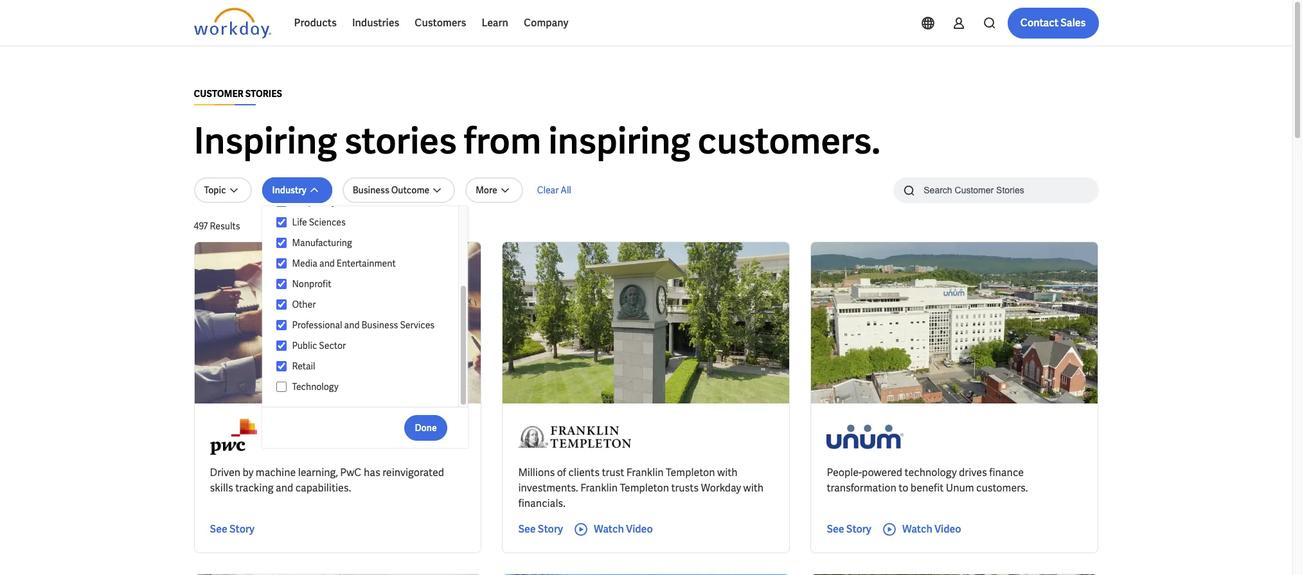 Task type: vqa. For each thing, say whether or not it's contained in the screenshot.
Video
yes



Task type: locate. For each thing, give the bounding box(es) containing it.
see story link down transformation
[[827, 522, 872, 538]]

None checkbox
[[276, 278, 287, 290], [276, 340, 287, 352], [276, 278, 287, 290], [276, 340, 287, 352]]

1 horizontal spatial watch video
[[903, 523, 962, 536]]

see story down transformation
[[827, 523, 872, 536]]

contact
[[1021, 16, 1059, 30]]

customers button
[[407, 8, 474, 39]]

0 horizontal spatial story
[[230, 523, 255, 536]]

watch down the benefit
[[903, 523, 933, 536]]

1 horizontal spatial see story
[[519, 523, 563, 536]]

and inside driven by machine learning, pwc has reinvigorated skills tracking and capabilities.
[[276, 482, 293, 495]]

templeton down trust
[[620, 482, 669, 495]]

and
[[320, 258, 335, 269], [344, 320, 360, 331], [276, 482, 293, 495]]

outcome
[[391, 185, 430, 196]]

0 vertical spatial customers.
[[698, 118, 881, 165]]

1 horizontal spatial story
[[538, 523, 563, 536]]

1 vertical spatial with
[[744, 482, 764, 495]]

franklin right trust
[[627, 466, 664, 480]]

powered
[[862, 466, 903, 480]]

video
[[626, 523, 653, 536], [935, 523, 962, 536]]

0 horizontal spatial watch video link
[[574, 522, 653, 538]]

watch down millions of clients trust franklin templeton with investments. franklin templeton trusts workday with financials.
[[594, 523, 624, 536]]

2 horizontal spatial and
[[344, 320, 360, 331]]

1 horizontal spatial see story link
[[519, 522, 563, 538]]

0 horizontal spatial watch
[[594, 523, 624, 536]]

see story
[[210, 523, 255, 536], [519, 523, 563, 536], [827, 523, 872, 536]]

business up public sector "link"
[[362, 320, 398, 331]]

products
[[294, 16, 337, 30]]

0 horizontal spatial franklin
[[581, 482, 618, 495]]

2 horizontal spatial see
[[827, 523, 845, 536]]

franklin down trust
[[581, 482, 618, 495]]

0 horizontal spatial watch video
[[594, 523, 653, 536]]

2 video from the left
[[935, 523, 962, 536]]

watch video
[[594, 523, 653, 536], [903, 523, 962, 536]]

1 see story from the left
[[210, 523, 255, 536]]

life
[[292, 217, 307, 228]]

capabilities.
[[296, 482, 351, 495]]

story down tracking
[[230, 523, 255, 536]]

0 horizontal spatial see story link
[[210, 522, 255, 538]]

video for franklin
[[626, 523, 653, 536]]

story
[[230, 523, 255, 536], [538, 523, 563, 536], [847, 523, 872, 536]]

2 watch video link from the left
[[882, 522, 962, 538]]

2 see story from the left
[[519, 523, 563, 536]]

learn
[[482, 16, 509, 30]]

unum
[[946, 482, 975, 495]]

3 see story from the left
[[827, 523, 872, 536]]

templeton
[[666, 466, 716, 480], [620, 482, 669, 495]]

public
[[292, 340, 317, 352]]

1 horizontal spatial with
[[744, 482, 764, 495]]

see down transformation
[[827, 523, 845, 536]]

watch video link
[[574, 522, 653, 538], [882, 522, 962, 538]]

and down machine
[[276, 482, 293, 495]]

see story link down financials.
[[519, 522, 563, 538]]

2 watch video from the left
[[903, 523, 962, 536]]

1 horizontal spatial franklin
[[627, 466, 664, 480]]

see for millions of clients trust franklin templeton with investments. franklin templeton trusts workday with financials.
[[519, 523, 536, 536]]

watch video link for franklin
[[574, 522, 653, 538]]

1 horizontal spatial customers.
[[977, 482, 1029, 495]]

more
[[476, 185, 498, 196]]

services
[[400, 320, 435, 331]]

1 watch from the left
[[594, 523, 624, 536]]

0 horizontal spatial video
[[626, 523, 653, 536]]

2 story from the left
[[538, 523, 563, 536]]

0 horizontal spatial customers.
[[698, 118, 881, 165]]

3 story from the left
[[847, 523, 872, 536]]

2 vertical spatial and
[[276, 482, 293, 495]]

2 horizontal spatial see story link
[[827, 522, 872, 538]]

people-
[[827, 466, 862, 480]]

pwc
[[340, 466, 362, 480]]

see
[[210, 523, 227, 536], [519, 523, 536, 536], [827, 523, 845, 536]]

watch video link down millions of clients trust franklin templeton with investments. franklin templeton trusts workday with financials.
[[574, 522, 653, 538]]

clients
[[569, 466, 600, 480]]

customers.
[[698, 118, 881, 165], [977, 482, 1029, 495]]

business inside "link"
[[362, 320, 398, 331]]

franklin
[[627, 466, 664, 480], [581, 482, 618, 495]]

templeton up trusts
[[666, 466, 716, 480]]

with right workday
[[744, 482, 764, 495]]

and up public sector "link"
[[344, 320, 360, 331]]

see story down financials.
[[519, 523, 563, 536]]

other
[[292, 299, 316, 311]]

manufacturing
[[292, 237, 352, 249]]

see story link down skills
[[210, 522, 255, 538]]

2 watch from the left
[[903, 523, 933, 536]]

0 horizontal spatial see story
[[210, 523, 255, 536]]

0 vertical spatial and
[[320, 258, 335, 269]]

done
[[415, 422, 437, 434]]

with up workday
[[718, 466, 738, 480]]

1 horizontal spatial see
[[519, 523, 536, 536]]

1 watch video from the left
[[594, 523, 653, 536]]

watch video link for unum
[[882, 522, 962, 538]]

story for millions of clients trust franklin templeton with investments. franklin templeton trusts workday with financials.
[[538, 523, 563, 536]]

1 vertical spatial customers.
[[977, 482, 1029, 495]]

see story link for people-powered technology drives finance transformation to benefit unum customers.
[[827, 522, 872, 538]]

1 watch video link from the left
[[574, 522, 653, 538]]

watch video link down the benefit
[[882, 522, 962, 538]]

results
[[210, 221, 240, 232]]

driven
[[210, 466, 241, 480]]

watch
[[594, 523, 624, 536], [903, 523, 933, 536]]

industries button
[[345, 8, 407, 39]]

1 horizontal spatial watch
[[903, 523, 933, 536]]

see down skills
[[210, 523, 227, 536]]

drives
[[960, 466, 988, 480]]

industries
[[352, 16, 400, 30]]

retail
[[292, 361, 316, 372]]

video down unum
[[935, 523, 962, 536]]

1 vertical spatial and
[[344, 320, 360, 331]]

3 see from the left
[[827, 523, 845, 536]]

see down financials.
[[519, 523, 536, 536]]

2 horizontal spatial story
[[847, 523, 872, 536]]

see story down skills
[[210, 523, 255, 536]]

0 vertical spatial business
[[353, 185, 390, 196]]

0 horizontal spatial with
[[718, 466, 738, 480]]

transformation
[[827, 482, 897, 495]]

business up life sciences link
[[353, 185, 390, 196]]

watch video down the benefit
[[903, 523, 962, 536]]

1 video from the left
[[626, 523, 653, 536]]

and inside "link"
[[344, 320, 360, 331]]

2 horizontal spatial see story
[[827, 523, 872, 536]]

financials.
[[519, 497, 566, 511]]

inspiring
[[194, 118, 337, 165]]

customers. inside people-powered technology drives finance transformation to benefit unum customers.
[[977, 482, 1029, 495]]

1 horizontal spatial and
[[320, 258, 335, 269]]

hospitality
[[292, 196, 336, 208]]

1 vertical spatial franklin
[[581, 482, 618, 495]]

None checkbox
[[276, 196, 287, 208], [276, 217, 287, 228], [276, 237, 287, 249], [276, 258, 287, 269], [276, 299, 287, 311], [276, 320, 287, 331], [276, 361, 287, 372], [276, 381, 287, 393], [276, 196, 287, 208], [276, 217, 287, 228], [276, 237, 287, 249], [276, 258, 287, 269], [276, 299, 287, 311], [276, 320, 287, 331], [276, 361, 287, 372], [276, 381, 287, 393]]

industry button
[[262, 177, 332, 203]]

1 horizontal spatial watch video link
[[882, 522, 962, 538]]

story down financials.
[[538, 523, 563, 536]]

watch video down millions of clients trust franklin templeton with investments. franklin templeton trusts workday with financials.
[[594, 523, 653, 536]]

0 vertical spatial franklin
[[627, 466, 664, 480]]

business
[[353, 185, 390, 196], [362, 320, 398, 331]]

topic
[[204, 185, 226, 196]]

story down transformation
[[847, 523, 872, 536]]

2 see story link from the left
[[519, 522, 563, 538]]

driven by machine learning, pwc has reinvigorated skills tracking and capabilities.
[[210, 466, 444, 495]]

0 horizontal spatial see
[[210, 523, 227, 536]]

company button
[[516, 8, 577, 39]]

3 see story link from the left
[[827, 522, 872, 538]]

1 story from the left
[[230, 523, 255, 536]]

see story link
[[210, 522, 255, 538], [519, 522, 563, 538], [827, 522, 872, 538]]

video down millions of clients trust franklin templeton with investments. franklin templeton trusts workday with financials.
[[626, 523, 653, 536]]

1 vertical spatial business
[[362, 320, 398, 331]]

1 horizontal spatial video
[[935, 523, 962, 536]]

clear
[[537, 185, 559, 196]]

0 horizontal spatial and
[[276, 482, 293, 495]]

2 see from the left
[[519, 523, 536, 536]]

other link
[[287, 297, 446, 313]]

to
[[899, 482, 909, 495]]

and down the manufacturing
[[320, 258, 335, 269]]



Task type: describe. For each thing, give the bounding box(es) containing it.
life sciences
[[292, 217, 346, 228]]

industry
[[272, 185, 307, 196]]

see story for people-powered technology drives finance transformation to benefit unum customers.
[[827, 523, 872, 536]]

learn button
[[474, 8, 516, 39]]

entertainment
[[337, 258, 396, 269]]

public sector link
[[287, 338, 446, 354]]

tracking
[[235, 482, 274, 495]]

by
[[243, 466, 254, 480]]

and for media
[[320, 258, 335, 269]]

reinvigorated
[[383, 466, 444, 480]]

benefit
[[911, 482, 944, 495]]

see story for millions of clients trust franklin templeton with investments. franklin templeton trusts workday with financials.
[[519, 523, 563, 536]]

all
[[561, 185, 572, 196]]

business inside button
[[353, 185, 390, 196]]

investments.
[[519, 482, 579, 495]]

0 vertical spatial templeton
[[666, 466, 716, 480]]

contact sales link
[[1008, 8, 1099, 39]]

millions of clients trust franklin templeton with investments. franklin templeton trusts workday with financials.
[[519, 466, 764, 511]]

watch for unum
[[903, 523, 933, 536]]

see for people-powered technology drives finance transformation to benefit unum customers.
[[827, 523, 845, 536]]

unum image
[[827, 419, 904, 455]]

media
[[292, 258, 318, 269]]

hospitality link
[[287, 194, 446, 210]]

497 results
[[194, 221, 240, 232]]

from
[[464, 118, 542, 165]]

learning,
[[298, 466, 338, 480]]

media and entertainment
[[292, 258, 396, 269]]

1 see story link from the left
[[210, 522, 255, 538]]

go to the homepage image
[[194, 8, 271, 39]]

company
[[524, 16, 569, 30]]

retail link
[[287, 359, 446, 374]]

business outcome button
[[343, 177, 455, 203]]

clear all
[[537, 185, 572, 196]]

sciences
[[309, 217, 346, 228]]

customer stories
[[194, 88, 282, 100]]

public sector
[[292, 340, 346, 352]]

machine
[[256, 466, 296, 480]]

video for unum
[[935, 523, 962, 536]]

of
[[557, 466, 567, 480]]

497
[[194, 221, 208, 232]]

products button
[[286, 8, 345, 39]]

topic button
[[194, 177, 252, 203]]

millions
[[519, 466, 555, 480]]

inspiring
[[549, 118, 691, 165]]

workday
[[701, 482, 742, 495]]

franklin templeton companies, llc image
[[519, 419, 632, 455]]

watch for franklin
[[594, 523, 624, 536]]

nonprofit
[[292, 278, 332, 290]]

pricewaterhousecoopers global licensing services corporation (pwc) image
[[210, 419, 257, 455]]

and for professional
[[344, 320, 360, 331]]

skills
[[210, 482, 233, 495]]

nonprofit link
[[287, 277, 446, 292]]

media and entertainment link
[[287, 256, 446, 271]]

contact sales
[[1021, 16, 1086, 30]]

0 vertical spatial with
[[718, 466, 738, 480]]

technology
[[292, 381, 339, 393]]

stories
[[344, 118, 457, 165]]

life sciences link
[[287, 215, 446, 230]]

sector
[[319, 340, 346, 352]]

technology link
[[287, 379, 446, 395]]

finance
[[990, 466, 1025, 480]]

people-powered technology drives finance transformation to benefit unum customers.
[[827, 466, 1029, 495]]

customer
[[194, 88, 244, 100]]

business outcome
[[353, 185, 430, 196]]

story for people-powered technology drives finance transformation to benefit unum customers.
[[847, 523, 872, 536]]

professional
[[292, 320, 343, 331]]

1 vertical spatial templeton
[[620, 482, 669, 495]]

clear all button
[[534, 177, 575, 203]]

trusts
[[672, 482, 699, 495]]

more button
[[466, 177, 523, 203]]

trust
[[602, 466, 625, 480]]

customers
[[415, 16, 466, 30]]

sales
[[1061, 16, 1086, 30]]

manufacturing link
[[287, 235, 446, 251]]

professional and business services
[[292, 320, 435, 331]]

inspiring stories from inspiring customers.
[[194, 118, 881, 165]]

stories
[[245, 88, 282, 100]]

1 see from the left
[[210, 523, 227, 536]]

Search Customer Stories text field
[[917, 179, 1074, 201]]

technology
[[905, 466, 957, 480]]

see story link for millions of clients trust franklin templeton with investments. franklin templeton trusts workday with financials.
[[519, 522, 563, 538]]

has
[[364, 466, 381, 480]]

done button
[[405, 415, 447, 441]]

professional and business services link
[[287, 318, 446, 333]]

watch video for unum
[[903, 523, 962, 536]]

watch video for franklin
[[594, 523, 653, 536]]



